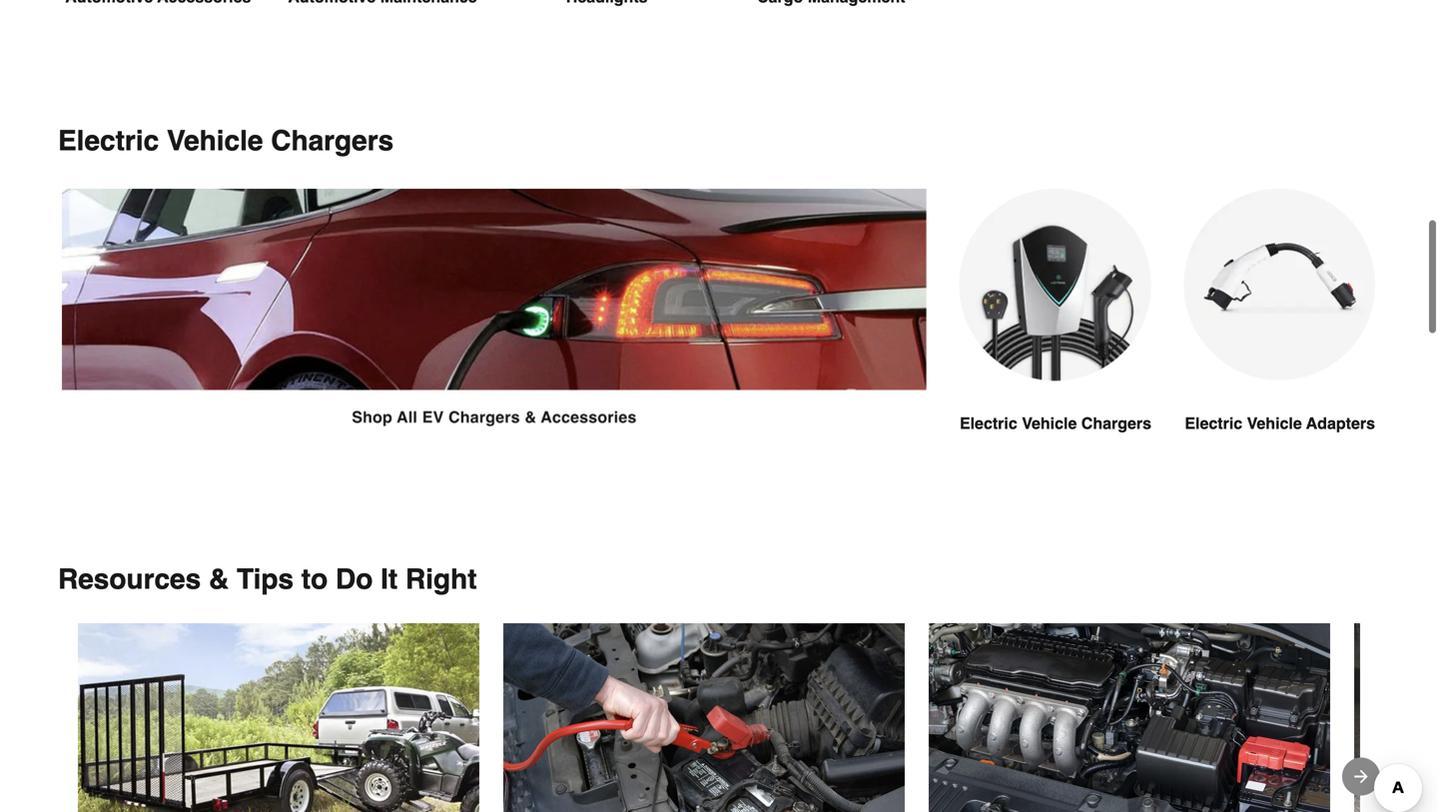 Task type: vqa. For each thing, say whether or not it's contained in the screenshot.
'A red Tesla E V car plugged into a charging unit.' image
yes



Task type: locate. For each thing, give the bounding box(es) containing it.
an atv being loaded onto a trailer. image
[[78, 623, 480, 812]]

1 horizontal spatial electric
[[960, 414, 1018, 433]]

electric
[[58, 125, 159, 157], [960, 414, 1018, 433], [1185, 414, 1243, 433]]

0 horizontal spatial vehicle
[[167, 125, 263, 157]]

chargers inside "link"
[[1082, 414, 1152, 433]]

vehicle inside 'link'
[[1247, 414, 1303, 433]]

resources
[[58, 563, 201, 595]]

arrow right image
[[1352, 767, 1372, 787]]

1 horizontal spatial electric vehicle chargers
[[960, 414, 1152, 433]]

electric vehicle chargers
[[58, 125, 394, 157], [960, 414, 1152, 433]]

vehicle inside "link"
[[1022, 414, 1077, 433]]

chargers
[[271, 125, 394, 157], [1082, 414, 1152, 433]]

1 vertical spatial chargers
[[1082, 414, 1152, 433]]

tips
[[237, 563, 294, 595]]

electric inside "link"
[[960, 414, 1018, 433]]

0 horizontal spatial electric
[[58, 125, 159, 157]]

&
[[209, 563, 229, 595]]

2 horizontal spatial electric
[[1185, 414, 1243, 433]]

1 horizontal spatial chargers
[[1082, 414, 1152, 433]]

electric inside 'link'
[[1185, 414, 1243, 433]]

1 vertical spatial electric vehicle chargers
[[960, 414, 1152, 433]]

1 horizontal spatial vehicle
[[1022, 414, 1077, 433]]

0 horizontal spatial chargers
[[271, 125, 394, 157]]

electric for a home electric vehicle charging unit. image
[[960, 414, 1018, 433]]

vehicle
[[167, 125, 263, 157], [1022, 414, 1077, 433], [1247, 414, 1303, 433]]

a person connecting the red clamp on a jumper cable to the positive terminal on a dead car battery. image
[[504, 623, 905, 812]]

to
[[302, 563, 328, 595]]

0 vertical spatial chargers
[[271, 125, 394, 157]]

vehicle for an electric vehicle charging adapter. image
[[1247, 414, 1303, 433]]

2 horizontal spatial vehicle
[[1247, 414, 1303, 433]]

0 vertical spatial electric vehicle chargers
[[58, 125, 394, 157]]

0 horizontal spatial electric vehicle chargers
[[58, 125, 394, 157]]



Task type: describe. For each thing, give the bounding box(es) containing it.
electric vehicle chargers inside "link"
[[960, 414, 1152, 433]]

a man inflating a car tire with a kobalt portable air inflator. image
[[1355, 623, 1439, 812]]

an electric vehicle charging adapter. image
[[1184, 189, 1377, 380]]

a red tesla e v car plugged into a charging unit. image
[[62, 189, 928, 430]]

it
[[381, 563, 398, 595]]

electric vehicle adapters link
[[1184, 189, 1377, 484]]

adapters
[[1307, 414, 1376, 433]]

electric for an electric vehicle charging adapter. image
[[1185, 414, 1243, 433]]

a car hood open to show the engine and car battery. image
[[929, 623, 1331, 812]]

vehicle for a home electric vehicle charging unit. image
[[1022, 414, 1077, 433]]

electric vehicle chargers link
[[960, 189, 1152, 484]]

do
[[336, 563, 373, 595]]

electric vehicle adapters
[[1185, 414, 1376, 433]]

resources & tips to do it right
[[58, 563, 477, 595]]

right
[[406, 563, 477, 595]]

a home electric vehicle charging unit. image
[[960, 189, 1152, 381]]



